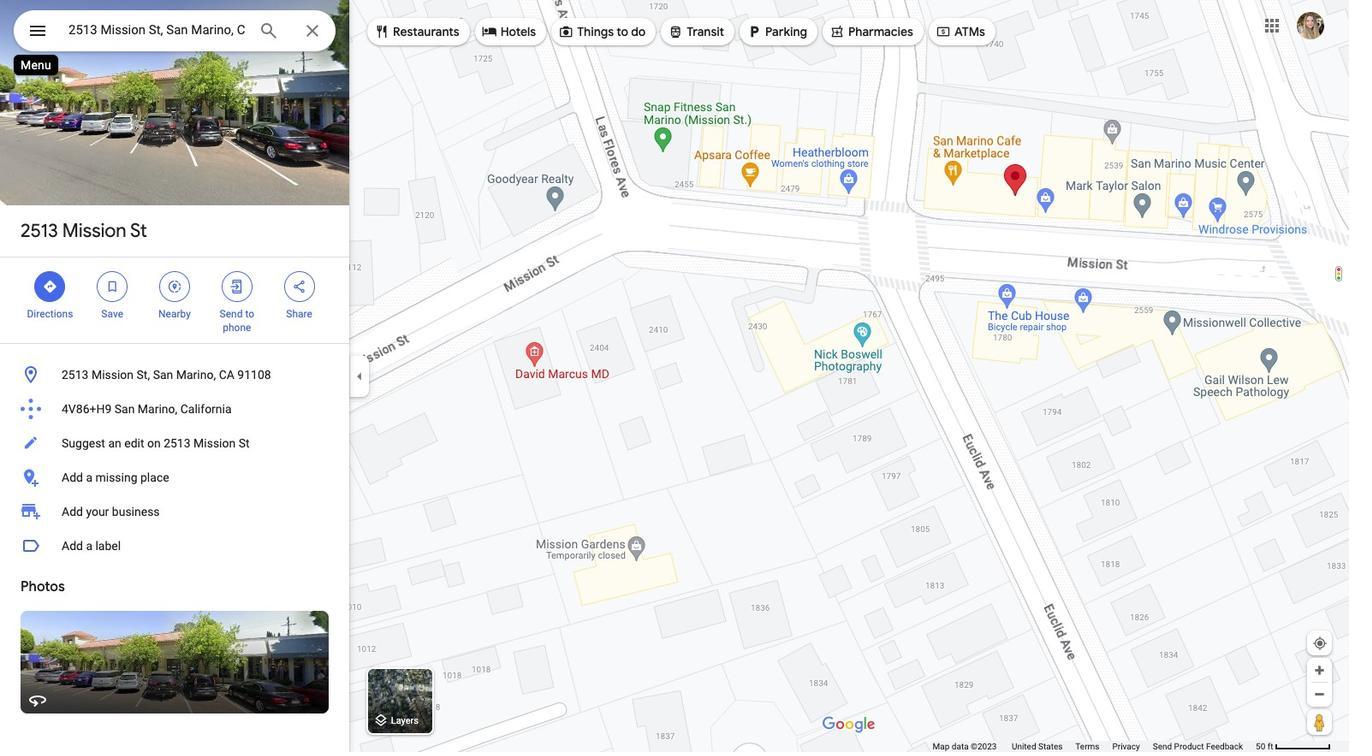 Task type: vqa. For each thing, say whether or not it's contained in the screenshot.


Task type: describe. For each thing, give the bounding box(es) containing it.
 button
[[14, 10, 62, 55]]

atms
[[955, 24, 985, 39]]

pharmacies
[[849, 24, 914, 39]]

1 vertical spatial marino,
[[138, 402, 177, 416]]

united states
[[1012, 742, 1063, 752]]

send to phone
[[220, 308, 254, 334]]

show your location image
[[1313, 636, 1328, 652]]


[[42, 277, 58, 296]]

send for send to phone
[[220, 308, 243, 320]]

united
[[1012, 742, 1037, 752]]

google account: michelle dermenjian  
(michelle.dermenjian@adept.ai) image
[[1297, 12, 1325, 39]]


[[229, 277, 245, 296]]

terms button
[[1076, 742, 1100, 753]]

product
[[1175, 742, 1204, 752]]

mission for st
[[62, 219, 126, 243]]

send product feedback button
[[1153, 742, 1243, 753]]

an
[[108, 437, 121, 450]]

0 horizontal spatial st
[[130, 219, 147, 243]]

add for add a label
[[62, 539, 83, 553]]

show street view coverage image
[[1308, 710, 1332, 736]]

edit
[[124, 437, 144, 450]]


[[27, 19, 48, 43]]

add a label
[[62, 539, 121, 553]]

share
[[286, 308, 312, 320]]

privacy
[[1113, 742, 1140, 752]]

hotels
[[501, 24, 536, 39]]

add a missing place button
[[0, 461, 349, 495]]

parking
[[766, 24, 807, 39]]

send product feedback
[[1153, 742, 1243, 752]]

 search field
[[14, 10, 336, 55]]

st,
[[137, 368, 150, 382]]

2513 inside button
[[164, 437, 191, 450]]

2513 for 2513 mission st
[[21, 219, 58, 243]]

google maps element
[[0, 0, 1350, 753]]

0 horizontal spatial san
[[115, 402, 135, 416]]

states
[[1039, 742, 1063, 752]]

2513 for 2513 mission st, san marino, ca 91108
[[62, 368, 89, 382]]

 hotels
[[482, 22, 536, 41]]

add a missing place
[[62, 471, 169, 485]]

91108
[[237, 368, 271, 382]]

suggest an edit on 2513 mission st button
[[0, 426, 349, 461]]

save
[[101, 308, 123, 320]]

add for add a missing place
[[62, 471, 83, 485]]

actions for 2513 mission st region
[[0, 258, 349, 343]]

data
[[952, 742, 969, 752]]

2513 mission st, san marino, ca 91108 button
[[0, 358, 349, 392]]

add your business link
[[0, 495, 349, 529]]

mission for st,
[[92, 368, 134, 382]]

mission inside button
[[194, 437, 236, 450]]



Task type: locate. For each thing, give the bounding box(es) containing it.
2513 inside button
[[62, 368, 89, 382]]

marino, up suggest an edit on 2513 mission st
[[138, 402, 177, 416]]

0 vertical spatial mission
[[62, 219, 126, 243]]

footer inside google maps element
[[933, 742, 1256, 753]]


[[830, 22, 845, 41]]

collapse side panel image
[[350, 367, 369, 386]]

0 horizontal spatial to
[[245, 308, 254, 320]]

photos
[[21, 579, 65, 596]]

map data ©2023
[[933, 742, 999, 752]]

ft
[[1268, 742, 1274, 752]]

1 vertical spatial to
[[245, 308, 254, 320]]

st
[[130, 219, 147, 243], [239, 437, 250, 450]]

2513 right on
[[164, 437, 191, 450]]

 parking
[[747, 22, 807, 41]]

zoom in image
[[1314, 664, 1326, 677]]


[[292, 277, 307, 296]]

send inside send to phone
[[220, 308, 243, 320]]

1 a from the top
[[86, 471, 92, 485]]

mission
[[62, 219, 126, 243], [92, 368, 134, 382], [194, 437, 236, 450]]

phone
[[223, 322, 251, 334]]


[[668, 22, 684, 41]]

add
[[62, 471, 83, 485], [62, 505, 83, 519], [62, 539, 83, 553]]

send for send product feedback
[[1153, 742, 1172, 752]]

suggest an edit on 2513 mission st
[[62, 437, 250, 450]]

add a label button
[[0, 529, 349, 563]]


[[936, 22, 951, 41]]

1 horizontal spatial st
[[239, 437, 250, 450]]

san up edit
[[115, 402, 135, 416]]

4v86+h9 san marino, california button
[[0, 392, 349, 426]]

0 vertical spatial san
[[153, 368, 173, 382]]

place
[[140, 471, 169, 485]]

2513 mission st main content
[[0, 0, 349, 753]]

2513
[[21, 219, 58, 243], [62, 368, 89, 382], [164, 437, 191, 450]]

1 vertical spatial a
[[86, 539, 92, 553]]


[[482, 22, 497, 41]]

2 add from the top
[[62, 505, 83, 519]]

feedback
[[1207, 742, 1243, 752]]

2 vertical spatial 2513
[[164, 437, 191, 450]]

4v86+h9
[[62, 402, 112, 416]]

50
[[1256, 742, 1266, 752]]

to inside send to phone
[[245, 308, 254, 320]]

0 vertical spatial marino,
[[176, 368, 216, 382]]

0 vertical spatial st
[[130, 219, 147, 243]]

privacy button
[[1113, 742, 1140, 753]]

suggest
[[62, 437, 105, 450]]

2 horizontal spatial 2513
[[164, 437, 191, 450]]

marino, left the ca
[[176, 368, 216, 382]]

0 vertical spatial a
[[86, 471, 92, 485]]

 transit
[[668, 22, 724, 41]]

2513 Mission St, San Marino, CA 91108 field
[[14, 10, 336, 51]]

things
[[577, 24, 614, 39]]

2 vertical spatial mission
[[194, 437, 236, 450]]

1 horizontal spatial 2513
[[62, 368, 89, 382]]

directions
[[27, 308, 73, 320]]

send inside button
[[1153, 742, 1172, 752]]


[[374, 22, 390, 41]]


[[747, 22, 762, 41]]

to left do
[[617, 24, 629, 39]]

add left the your
[[62, 505, 83, 519]]

st down 91108
[[239, 437, 250, 450]]

add your business
[[62, 505, 160, 519]]

a left label
[[86, 539, 92, 553]]

missing
[[95, 471, 137, 485]]

san right the st,
[[153, 368, 173, 382]]

restaurants
[[393, 24, 460, 39]]

mission down california
[[194, 437, 236, 450]]

a for missing
[[86, 471, 92, 485]]

map
[[933, 742, 950, 752]]

2 a from the top
[[86, 539, 92, 553]]

1 vertical spatial san
[[115, 402, 135, 416]]

0 vertical spatial to
[[617, 24, 629, 39]]

a left missing
[[86, 471, 92, 485]]

mission left the st,
[[92, 368, 134, 382]]

california
[[180, 402, 232, 416]]

san
[[153, 368, 173, 382], [115, 402, 135, 416]]

1 vertical spatial st
[[239, 437, 250, 450]]

50 ft
[[1256, 742, 1274, 752]]

to inside  things to do
[[617, 24, 629, 39]]


[[558, 22, 574, 41]]

©2023
[[971, 742, 997, 752]]

0 vertical spatial add
[[62, 471, 83, 485]]

add left label
[[62, 539, 83, 553]]

your
[[86, 505, 109, 519]]

add down suggest
[[62, 471, 83, 485]]

3 add from the top
[[62, 539, 83, 553]]

st inside suggest an edit on 2513 mission st button
[[239, 437, 250, 450]]

to
[[617, 24, 629, 39], [245, 308, 254, 320]]

1 add from the top
[[62, 471, 83, 485]]

do
[[631, 24, 646, 39]]

 things to do
[[558, 22, 646, 41]]

2513 up 4v86+h9
[[62, 368, 89, 382]]

label
[[95, 539, 121, 553]]

1 vertical spatial send
[[1153, 742, 1172, 752]]

1 horizontal spatial san
[[153, 368, 173, 382]]

transit
[[687, 24, 724, 39]]

st up actions for 2513 mission st region
[[130, 219, 147, 243]]

mission up 
[[62, 219, 126, 243]]

a
[[86, 471, 92, 485], [86, 539, 92, 553]]


[[167, 277, 182, 296]]

footer containing map data ©2023
[[933, 742, 1256, 753]]

1 vertical spatial mission
[[92, 368, 134, 382]]

united states button
[[1012, 742, 1063, 753]]

2513 mission st
[[21, 219, 147, 243]]

zoom out image
[[1314, 688, 1326, 701]]

marino,
[[176, 368, 216, 382], [138, 402, 177, 416]]

add for add your business
[[62, 505, 83, 519]]

footer
[[933, 742, 1256, 753]]

0 vertical spatial 2513
[[21, 219, 58, 243]]

ca
[[219, 368, 235, 382]]

send up phone
[[220, 308, 243, 320]]

to up phone
[[245, 308, 254, 320]]

2513 up  at the left
[[21, 219, 58, 243]]

terms
[[1076, 742, 1100, 752]]

send left product
[[1153, 742, 1172, 752]]

0 horizontal spatial 2513
[[21, 219, 58, 243]]

0 horizontal spatial send
[[220, 308, 243, 320]]

none field inside 2513 mission st, san marino, ca 91108 field
[[69, 20, 245, 40]]

None field
[[69, 20, 245, 40]]

2 vertical spatial add
[[62, 539, 83, 553]]

mission inside button
[[92, 368, 134, 382]]

2513 mission st, san marino, ca 91108
[[62, 368, 271, 382]]

business
[[112, 505, 160, 519]]

add inside 'link'
[[62, 505, 83, 519]]


[[105, 277, 120, 296]]

50 ft button
[[1256, 742, 1332, 752]]

1 vertical spatial 2513
[[62, 368, 89, 382]]

0 vertical spatial send
[[220, 308, 243, 320]]

 atms
[[936, 22, 985, 41]]

1 vertical spatial add
[[62, 505, 83, 519]]

 restaurants
[[374, 22, 460, 41]]

send
[[220, 308, 243, 320], [1153, 742, 1172, 752]]

4v86+h9 san marino, california
[[62, 402, 232, 416]]

1 horizontal spatial send
[[1153, 742, 1172, 752]]

1 horizontal spatial to
[[617, 24, 629, 39]]

a for label
[[86, 539, 92, 553]]

nearby
[[158, 308, 191, 320]]

on
[[147, 437, 161, 450]]

layers
[[391, 716, 419, 727]]

 pharmacies
[[830, 22, 914, 41]]



